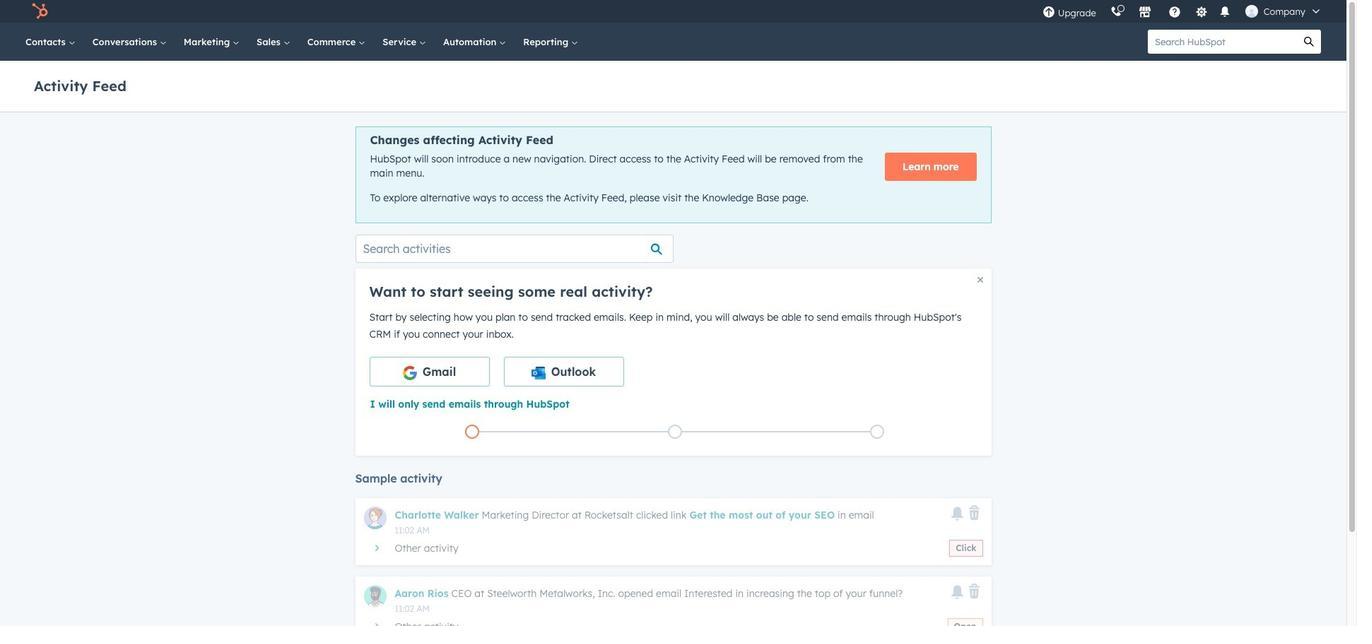 Task type: describe. For each thing, give the bounding box(es) containing it.
close image
[[978, 277, 983, 283]]

onboarding.steps.finalstep.title image
[[874, 429, 881, 437]]

Search activities search field
[[355, 235, 674, 263]]



Task type: locate. For each thing, give the bounding box(es) containing it.
list
[[371, 422, 979, 442]]

Search HubSpot search field
[[1148, 30, 1298, 54]]

None checkbox
[[370, 357, 490, 387], [504, 357, 624, 387], [370, 357, 490, 387], [504, 357, 624, 387]]

onboarding.steps.sendtrackedemailingmail.title image
[[671, 429, 679, 437]]

menu
[[1036, 0, 1330, 23]]

marketplaces image
[[1139, 6, 1152, 19]]

jacob simon image
[[1246, 5, 1259, 18]]



Task type: vqa. For each thing, say whether or not it's contained in the screenshot.
list
yes



